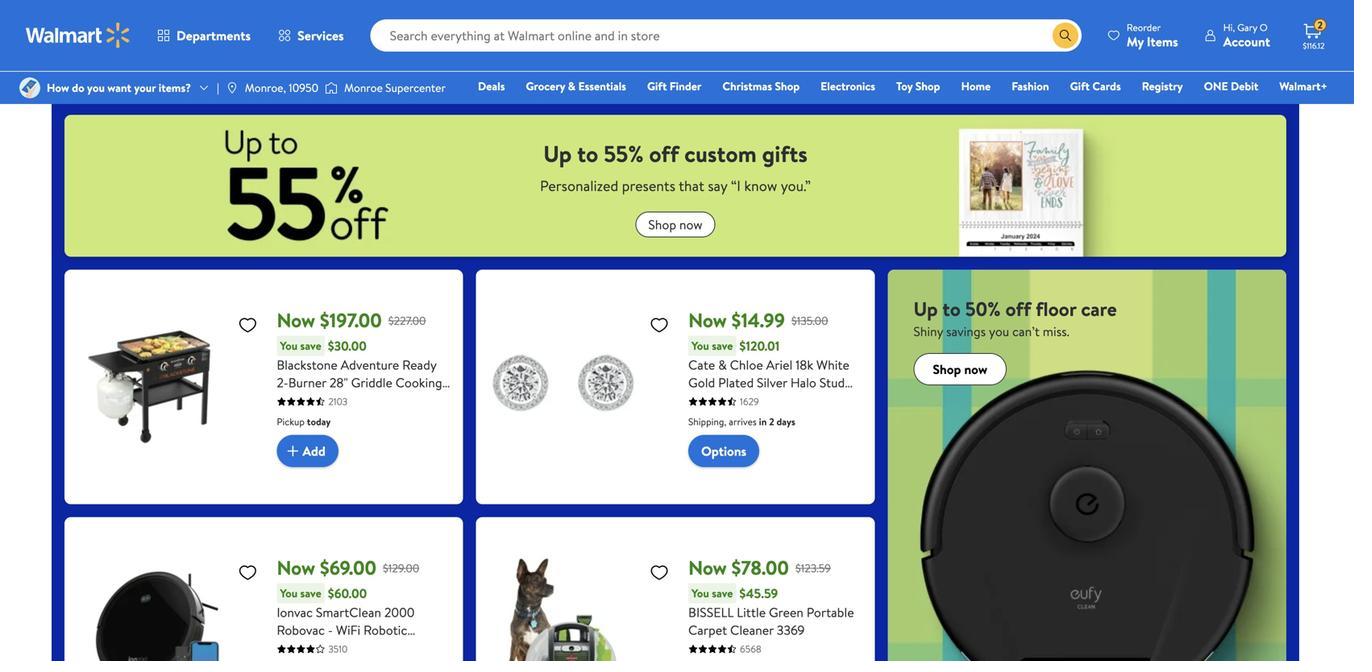 Task type: locate. For each thing, give the bounding box(es) containing it.
1 vertical spatial shop now
[[933, 360, 988, 378]]

days up christmas shop link
[[777, 13, 796, 26]]

now up 'ionvac'
[[277, 554, 315, 582]]

1 horizontal spatial to
[[943, 296, 961, 323]]

save up bissell
[[712, 586, 733, 601]]

1 horizontal spatial up
[[914, 296, 938, 323]]

0 vertical spatial &
[[568, 78, 576, 94]]

1 vertical spatial off
[[1006, 296, 1032, 323]]

shiny
[[914, 323, 944, 340]]

options down reorder
[[1113, 40, 1159, 58]]

portable
[[807, 604, 855, 621]]

save inside you save $120.01 cate & chloe ariel 18k white gold plated silver halo stud earrings | cz earrings for women, gift for her
[[712, 338, 733, 354]]

0 horizontal spatial |
[[217, 80, 219, 96]]

for left her
[[762, 409, 779, 427]]

shipping, arrives in 2 days down 1629 at the right
[[689, 415, 796, 429]]

options link
[[689, 33, 760, 65], [1101, 33, 1172, 65], [689, 435, 760, 467]]

shop now down savings
[[933, 360, 988, 378]]

reorder
[[1127, 21, 1162, 34]]

earrings right cz
[[762, 392, 808, 409]]

cleaner
[[731, 621, 774, 639]]

now for now $14.99
[[689, 307, 727, 334]]

you inside 'you save $30.00 blackstone adventure ready 2-burner 28" griddle cooking station'
[[280, 338, 298, 354]]

gift cards
[[1071, 78, 1122, 94]]

& right cate
[[719, 356, 727, 374]]

cards
[[1093, 78, 1122, 94]]

up up personalized
[[544, 138, 572, 169]]

Walmart Site-Wide search field
[[371, 19, 1082, 52]]

off inside up to 55% off custom gifts personalized presents that say "i know you."
[[649, 138, 679, 169]]

you up cate
[[692, 338, 710, 354]]

earrings down cate
[[689, 392, 734, 409]]

for right her
[[811, 392, 827, 409]]

one debit link
[[1197, 77, 1266, 95]]

1 horizontal spatial you
[[989, 323, 1010, 340]]

| left 1629 at the right
[[737, 392, 740, 409]]

you up blackstone
[[280, 338, 298, 354]]

off right 50%
[[1006, 296, 1032, 323]]

you inside you save $45.59 bissell little green portable carpet cleaner 3369
[[692, 586, 710, 601]]

shipping, up 'finder'
[[689, 13, 727, 26]]

grocery & essentials link
[[519, 77, 634, 95]]

up left savings
[[914, 296, 938, 323]]

shop
[[775, 78, 800, 94], [916, 78, 941, 94], [649, 216, 677, 233], [933, 360, 962, 378]]

now down savings
[[965, 360, 988, 378]]

gift left 'finder'
[[648, 78, 667, 94]]

2 horizontal spatial gift
[[1071, 78, 1090, 94]]

3510
[[328, 642, 348, 656]]

save inside 'you save $30.00 blackstone adventure ready 2-burner 28" griddle cooking station'
[[300, 338, 322, 354]]

0 horizontal spatial earrings
[[689, 392, 734, 409]]

shop right toy
[[916, 78, 941, 94]]

0 horizontal spatial shop now
[[649, 216, 703, 233]]

1 vertical spatial to
[[943, 296, 961, 323]]

18k
[[796, 356, 814, 374]]

1 horizontal spatial off
[[1006, 296, 1032, 323]]

adventure
[[341, 356, 399, 374]]

in up christmas shop link
[[759, 13, 767, 26]]

fashion link
[[1005, 77, 1057, 95]]

shipping, arrives in 2 days up christmas
[[689, 13, 796, 26]]

you up 'ionvac'
[[280, 586, 298, 601]]

1 vertical spatial |
[[737, 392, 740, 409]]

1 vertical spatial now
[[965, 360, 988, 378]]

1 vertical spatial you
[[989, 323, 1010, 340]]

0 vertical spatial to
[[577, 138, 599, 169]]

essentials
[[579, 78, 627, 94]]

arrives up items
[[1141, 13, 1169, 26]]

shop now button down savings
[[914, 353, 1007, 386]]

shipping, for options link above christmas
[[689, 13, 727, 26]]

0 horizontal spatial gift
[[648, 78, 667, 94]]

in left her
[[759, 415, 767, 429]]

pickup
[[277, 415, 305, 429]]

bissell
[[689, 604, 734, 621]]

shop now for 55%
[[649, 216, 703, 233]]

pickup today
[[277, 415, 331, 429]]

0 vertical spatial up
[[544, 138, 572, 169]]

you
[[280, 338, 298, 354], [692, 338, 710, 354], [280, 586, 298, 601], [692, 586, 710, 601]]

to inside the up to 50% off floor care shiny savings you can't miss.
[[943, 296, 961, 323]]

o
[[1260, 21, 1268, 34]]

save inside you save $45.59 bissell little green portable carpet cleaner 3369
[[712, 586, 733, 601]]

1 horizontal spatial now
[[965, 360, 988, 378]]

up for up to 55% off custom gifts
[[544, 138, 572, 169]]

1 vertical spatial shop now button
[[914, 353, 1007, 386]]

& inside you save $120.01 cate & chloe ariel 18k white gold plated silver halo stud earrings | cz earrings for women, gift for her
[[719, 356, 727, 374]]

shop right christmas
[[775, 78, 800, 94]]

up to 50% off floor care shiny savings you can't miss.
[[914, 296, 1118, 340]]

up inside the up to 50% off floor care shiny savings you can't miss.
[[914, 296, 938, 323]]

griddle
[[351, 374, 393, 392]]

you save $120.01 cate & chloe ariel 18k white gold plated silver halo stud earrings | cz earrings for women, gift for her
[[689, 337, 850, 427]]

to
[[577, 138, 599, 169], [943, 296, 961, 323]]

fashion
[[1012, 78, 1050, 94]]

| inside you save $120.01 cate & chloe ariel 18k white gold plated silver halo stud earrings | cz earrings for women, gift for her
[[737, 392, 740, 409]]

0 horizontal spatial &
[[568, 78, 576, 94]]

days for options link over registry link
[[1189, 13, 1208, 26]]

off for 55%
[[649, 138, 679, 169]]

1 horizontal spatial shop now
[[933, 360, 988, 378]]

cz
[[743, 392, 759, 409]]

shipping, down gold
[[689, 415, 727, 429]]

 image for how do you want your items?
[[19, 77, 40, 98]]

1 horizontal spatial for
[[811, 392, 827, 409]]

0 horizontal spatial up
[[544, 138, 572, 169]]

1 horizontal spatial  image
[[226, 81, 239, 94]]

 image
[[19, 77, 40, 98], [226, 81, 239, 94]]

cate
[[689, 356, 716, 374]]

you inside you save $60.00 ionvac smartclean 2000 robovac - wifi robotic vacuum with app/remote control, new
[[280, 586, 298, 601]]

gift finder link
[[640, 77, 709, 95]]

1 horizontal spatial gift
[[738, 409, 760, 427]]

reorder my items
[[1127, 21, 1179, 50]]

to inside up to 55% off custom gifts personalized presents that say "i know you."
[[577, 138, 599, 169]]

1 vertical spatial &
[[719, 356, 727, 374]]

save up cate
[[712, 338, 733, 354]]

0 vertical spatial |
[[217, 80, 219, 96]]

shipping, arrives in 2 days
[[689, 13, 796, 26], [1101, 13, 1208, 26], [689, 415, 796, 429]]

now up blackstone
[[277, 307, 315, 334]]

1 horizontal spatial &
[[719, 356, 727, 374]]

now
[[277, 307, 315, 334], [689, 307, 727, 334], [277, 554, 315, 582], [689, 554, 727, 582]]

 image left how
[[19, 77, 40, 98]]

add
[[303, 442, 326, 460]]

1 vertical spatial up
[[914, 296, 938, 323]]

shipping,
[[689, 13, 727, 26], [1101, 13, 1139, 26], [689, 415, 727, 429]]

now $78.00 $123.59
[[689, 554, 831, 582]]

shop now down "that"
[[649, 216, 703, 233]]

 image
[[325, 80, 338, 96]]

 image for monroe, 10950
[[226, 81, 239, 94]]

0 vertical spatial you
[[87, 80, 105, 96]]

silver
[[757, 374, 788, 392]]

0 horizontal spatial  image
[[19, 77, 40, 98]]

you for bissell
[[692, 586, 710, 601]]

1 horizontal spatial shop now button
[[914, 353, 1007, 386]]

add to cart image
[[283, 442, 303, 461]]

save for cate
[[712, 338, 733, 354]]

chloe
[[730, 356, 763, 374]]

now $69.00 $129.00
[[277, 554, 420, 582]]

save up blackstone
[[300, 338, 322, 354]]

$14.99
[[732, 307, 785, 334]]

0 vertical spatial off
[[649, 138, 679, 169]]

to left 50%
[[943, 296, 961, 323]]

you inside the up to 50% off floor care shiny savings you can't miss.
[[989, 323, 1010, 340]]

0 vertical spatial shop now
[[649, 216, 703, 233]]

shop down presents
[[649, 216, 677, 233]]

burner
[[289, 374, 327, 392]]

 image left monroe,
[[226, 81, 239, 94]]

to up personalized
[[577, 138, 599, 169]]

save for bissell
[[712, 586, 733, 601]]

toy shop link
[[890, 77, 948, 95]]

up inside up to 55% off custom gifts personalized presents that say "i know you."
[[544, 138, 572, 169]]

shipping, up my
[[1101, 13, 1139, 26]]

shipping, arrives in 2 days up items
[[1101, 13, 1208, 26]]

shop now button down "that"
[[636, 212, 716, 238]]

0 horizontal spatial off
[[649, 138, 679, 169]]

arrives for options link above christmas
[[729, 13, 757, 26]]

grocery
[[526, 78, 566, 94]]

1 earrings from the left
[[689, 392, 734, 409]]

gift inside you save $120.01 cate & chloe ariel 18k white gold plated silver halo stud earrings | cz earrings for women, gift for her
[[738, 409, 760, 427]]

2000
[[385, 604, 415, 621]]

0 vertical spatial shop now button
[[636, 212, 716, 238]]

$197.00
[[320, 307, 382, 334]]

grocery & essentials
[[526, 78, 627, 94]]

gift down 1629 at the right
[[738, 409, 760, 427]]

0 horizontal spatial to
[[577, 138, 599, 169]]

you left can't
[[989, 323, 1010, 340]]

|
[[217, 80, 219, 96], [737, 392, 740, 409]]

off inside the up to 50% off floor care shiny savings you can't miss.
[[1006, 296, 1032, 323]]

plated
[[719, 374, 754, 392]]

1 horizontal spatial earrings
[[762, 392, 808, 409]]

you
[[87, 80, 105, 96], [989, 323, 1010, 340]]

that
[[679, 176, 705, 196]]

$69.00
[[320, 554, 377, 582]]

0 vertical spatial now
[[680, 216, 703, 233]]

arrives
[[729, 13, 757, 26], [1141, 13, 1169, 26], [729, 415, 757, 429]]

items?
[[159, 80, 191, 96]]

now
[[680, 216, 703, 233], [965, 360, 988, 378]]

shop down shiny
[[933, 360, 962, 378]]

days left hi,
[[1189, 13, 1208, 26]]

0 horizontal spatial shop now button
[[636, 212, 716, 238]]

little
[[737, 604, 766, 621]]

now up cate
[[689, 307, 727, 334]]

shipping, arrives in 2 days for options link over registry link
[[1101, 13, 1208, 26]]

christmas shop link
[[716, 77, 807, 95]]

2 up '$116.12'
[[1318, 18, 1324, 32]]

$120.01
[[740, 337, 780, 355]]

options up christmas
[[702, 40, 747, 58]]

monroe, 10950
[[245, 80, 319, 96]]

28"
[[330, 374, 348, 392]]

gift left cards
[[1071, 78, 1090, 94]]

& right grocery
[[568, 78, 576, 94]]

1 horizontal spatial |
[[737, 392, 740, 409]]

arrives up christmas
[[729, 13, 757, 26]]

2 right reorder my items
[[1181, 13, 1186, 26]]

0 horizontal spatial now
[[680, 216, 703, 233]]

now up bissell
[[689, 554, 727, 582]]

christmas
[[723, 78, 773, 94]]

gift cards link
[[1063, 77, 1129, 95]]

you inside you save $120.01 cate & chloe ariel 18k white gold plated silver halo stud earrings | cz earrings for women, gift for her
[[692, 338, 710, 354]]

registry link
[[1135, 77, 1191, 95]]

| right items?
[[217, 80, 219, 96]]

in for options link above christmas
[[759, 13, 767, 26]]

electronics
[[821, 78, 876, 94]]

you save $60.00 ionvac smartclean 2000 robovac - wifi robotic vacuum with app/remote control, new
[[277, 585, 423, 661]]

2 up christmas shop link
[[770, 13, 775, 26]]

$129.00
[[383, 560, 420, 576]]

now down "that"
[[680, 216, 703, 233]]

options
[[702, 40, 747, 58], [1113, 40, 1159, 58], [702, 442, 747, 460]]

2-
[[277, 374, 289, 392]]

you up bissell
[[692, 586, 710, 601]]

you right do
[[87, 80, 105, 96]]

days for options link above christmas
[[777, 13, 796, 26]]

save inside you save $60.00 ionvac smartclean 2000 robovac - wifi robotic vacuum with app/remote control, new
[[300, 586, 322, 601]]

earrings
[[689, 392, 734, 409], [762, 392, 808, 409]]

in up items
[[1171, 13, 1179, 26]]

off up presents
[[649, 138, 679, 169]]

save up 'ionvac'
[[300, 586, 322, 601]]



Task type: vqa. For each thing, say whether or not it's contained in the screenshot.
"Account"
yes



Task type: describe. For each thing, give the bounding box(es) containing it.
now for now $197.00
[[277, 307, 315, 334]]

55%
[[604, 138, 644, 169]]

-
[[328, 621, 333, 639]]

2 earrings from the left
[[762, 392, 808, 409]]

ready
[[403, 356, 437, 374]]

you for ionvac
[[280, 586, 298, 601]]

add to favorites list, blackstone adventure ready 2-burner 28" griddle cooking station image
[[238, 315, 258, 335]]

registry
[[1142, 78, 1184, 94]]

shop now for 50%
[[933, 360, 988, 378]]

shipping, arrives in 2 days for options link above christmas
[[689, 13, 796, 26]]

monroe,
[[245, 80, 286, 96]]

gift for gift finder
[[648, 78, 667, 94]]

to for 55%
[[577, 138, 599, 169]]

one debit
[[1205, 78, 1259, 94]]

you save $30.00 blackstone adventure ready 2-burner 28" griddle cooking station
[[277, 337, 442, 409]]

say
[[708, 176, 728, 196]]

now for 50%
[[965, 360, 988, 378]]

shop inside christmas shop link
[[775, 78, 800, 94]]

save for ionvac
[[300, 586, 322, 601]]

toy shop
[[897, 78, 941, 94]]

custom
[[685, 138, 757, 169]]

christmas shop
[[723, 78, 800, 94]]

want
[[107, 80, 131, 96]]

add to favorites list, cate & chloe ariel 18k white gold plated silver halo stud earrings | cz earrings for women, gift for her image
[[650, 315, 669, 335]]

gary
[[1238, 21, 1258, 34]]

options link up christmas
[[689, 33, 760, 65]]

toy
[[897, 78, 913, 94]]

gifts
[[762, 138, 808, 169]]

now $197.00 $227.00
[[277, 307, 426, 334]]

today
[[307, 415, 331, 429]]

shop inside toy shop link
[[916, 78, 941, 94]]

$227.00
[[388, 313, 426, 328]]

3369
[[777, 621, 805, 639]]

carpet
[[689, 621, 728, 639]]

"i
[[731, 176, 741, 196]]

Search search field
[[371, 19, 1082, 52]]

vacuum
[[277, 639, 321, 657]]

debit
[[1232, 78, 1259, 94]]

do
[[72, 80, 84, 96]]

can't
[[1013, 323, 1040, 340]]

presents
[[622, 176, 676, 196]]

shop now button for 55%
[[636, 212, 716, 238]]

app/remote
[[351, 639, 423, 657]]

how
[[47, 80, 69, 96]]

add to favorites list, ionvac smartclean 2000 robovac - wifi robotic vacuum with app/remote control, new image
[[238, 563, 258, 583]]

$78.00
[[732, 554, 789, 582]]

you."
[[781, 176, 811, 196]]

$60.00
[[328, 585, 367, 602]]

now for now $78.00
[[689, 554, 727, 582]]

departments button
[[144, 16, 265, 55]]

1629
[[740, 395, 759, 409]]

services button
[[265, 16, 358, 55]]

her
[[782, 409, 803, 427]]

deals link
[[471, 77, 512, 95]]

shop now button for 50%
[[914, 353, 1007, 386]]

green
[[769, 604, 804, 621]]

walmart image
[[26, 23, 131, 48]]

$30.00
[[328, 337, 367, 355]]

my
[[1127, 33, 1144, 50]]

to for 50%
[[943, 296, 961, 323]]

days down silver at the right bottom of the page
[[777, 415, 796, 429]]

walmart+
[[1280, 78, 1328, 94]]

finder
[[670, 78, 702, 94]]

6568
[[740, 642, 762, 656]]

arrives down 1629 at the right
[[729, 415, 757, 429]]

up to 55% off custom gifts personalized presents that say "i know you."
[[540, 138, 811, 196]]

add button
[[277, 435, 339, 467]]

items
[[1147, 33, 1179, 50]]

you for blackstone
[[280, 338, 298, 354]]

now $14.99 $135.00
[[689, 307, 829, 334]]

stud
[[820, 374, 845, 392]]

women,
[[689, 409, 734, 427]]

supercenter
[[386, 80, 446, 96]]

50%
[[966, 296, 1001, 323]]

floor
[[1036, 296, 1077, 323]]

options down women,
[[702, 442, 747, 460]]

deals
[[478, 78, 505, 94]]

new
[[326, 657, 352, 661]]

add to favorites list, bissell little green portable carpet cleaner 3369 image
[[650, 563, 669, 583]]

options link up registry link
[[1101, 33, 1172, 65]]

options link down women,
[[689, 435, 760, 467]]

save for blackstone
[[300, 338, 322, 354]]

off for 50%
[[1006, 296, 1032, 323]]

gift for gift cards
[[1071, 78, 1090, 94]]

now for now $69.00
[[277, 554, 315, 582]]

ariel
[[767, 356, 793, 374]]

search icon image
[[1060, 29, 1072, 42]]

one
[[1205, 78, 1229, 94]]

departments
[[177, 27, 251, 44]]

in for options link over registry link
[[1171, 13, 1179, 26]]

hi, gary o account
[[1224, 21, 1271, 50]]

halo
[[791, 374, 817, 392]]

how do you want your items?
[[47, 80, 191, 96]]

with
[[324, 639, 348, 657]]

0 horizontal spatial you
[[87, 80, 105, 96]]

monroe
[[344, 80, 383, 96]]

cooking
[[396, 374, 442, 392]]

shipping, for options link over registry link
[[1101, 13, 1139, 26]]

0 horizontal spatial for
[[762, 409, 779, 427]]

wifi
[[336, 621, 361, 639]]

gift finder
[[648, 78, 702, 94]]

robotic
[[364, 621, 408, 639]]

10950
[[289, 80, 319, 96]]

control,
[[277, 657, 323, 661]]

now for 55%
[[680, 216, 703, 233]]

hi,
[[1224, 21, 1236, 34]]

$123.59
[[796, 560, 831, 576]]

up for up to 50% off floor care
[[914, 296, 938, 323]]

arrives for options link over registry link
[[1141, 13, 1169, 26]]

2 left her
[[770, 415, 775, 429]]

$45.59
[[740, 585, 778, 602]]

you for cate
[[692, 338, 710, 354]]



